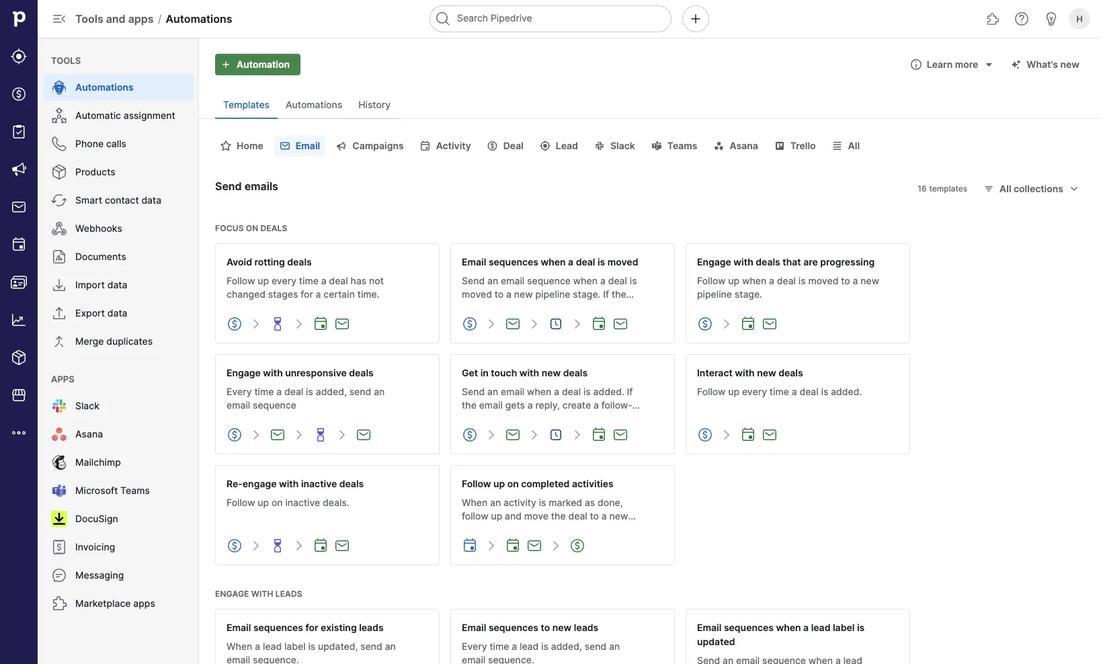 Task type: vqa. For each thing, say whether or not it's contained in the screenshot.
reply, within the Send an email sequence when a deal is moved to a new pipeline stage. If the email gets a reply, create a follow-up action.
yes



Task type: describe. For each thing, give the bounding box(es) containing it.
sequence inside every time a deal is added, send an email sequence
[[253, 400, 297, 411]]

import data link
[[43, 272, 194, 299]]

phone
[[75, 138, 104, 150]]

color undefined image for products
[[51, 164, 67, 180]]

export data link
[[43, 300, 194, 327]]

when for follow up when a deal is moved to a new pipeline stage.
[[743, 275, 767, 287]]

calls
[[106, 138, 126, 150]]

mailchimp
[[75, 457, 121, 469]]

teams inside 'microsoft teams' link
[[120, 485, 150, 497]]

every for every time a lead is added, send an email sequence.
[[462, 641, 487, 653]]

lead
[[556, 140, 578, 152]]

existing
[[321, 622, 357, 634]]

email sequences when a lead label is updated button
[[686, 609, 911, 665]]

to inside send an email sequence when a deal is moved to a new pipeline stage. if the email gets a reply, create a follow-up action.
[[495, 289, 504, 300]]

color muted image down when an activity is marked as done, follow up and move the deal to a new pipeline stage.
[[548, 538, 564, 554]]

new inside send an email sequence when a deal is moved to a new pipeline stage. if the email gets a reply, create a follow-up action.
[[514, 289, 533, 300]]

changed
[[227, 289, 266, 300]]

color active image for send an email when a deal is added. if the email gets a reply, create a follow-up action.
[[462, 427, 478, 443]]

lead inside email sequences when a lead label is updated
[[812, 622, 831, 634]]

email for email
[[296, 140, 320, 152]]

asana button
[[709, 135, 764, 157]]

documents
[[75, 251, 126, 263]]

campaigns image
[[11, 161, 27, 178]]

re-engage with inactive deals
[[227, 478, 364, 490]]

color undefined image for import data
[[51, 277, 67, 293]]

an inside when an activity is marked as done, follow up and move the deal to a new pipeline stage.
[[490, 497, 501, 509]]

menu containing automations
[[38, 38, 199, 665]]

invoicing link
[[43, 534, 194, 561]]

create inside send an email when a deal is added. if the email gets a reply, create a follow-up action.
[[563, 400, 591, 411]]

leads for email sequences for existing leads
[[359, 622, 384, 634]]

a inside every time a deal is added, send an email sequence
[[277, 386, 282, 398]]

deals right unresponsive
[[349, 367, 374, 379]]

microsoft teams
[[75, 485, 150, 497]]

color primary image up get in touch with new deals
[[548, 316, 564, 332]]

marketplace
[[75, 598, 131, 610]]

color undefined image for automations
[[51, 79, 67, 96]]

action. inside send an email sequence when a deal is moved to a new pipeline stage. if the email gets a reply, create a follow-up action.
[[462, 316, 492, 327]]

send for engage with unresponsive deals
[[350, 386, 372, 398]]

all button
[[827, 135, 866, 157]]

color active image for email
[[227, 427, 243, 443]]

is inside email sequences when a lead label is updated
[[858, 622, 865, 634]]

color primary image inside learn more button
[[909, 59, 925, 70]]

color active image for moved
[[462, 316, 478, 332]]

with for engage with deals that are progressing
[[734, 256, 754, 268]]

color undefined image for automatic assignment
[[51, 108, 67, 124]]

color secondary rgba image for lead
[[537, 141, 554, 151]]

color muted image down follow up on inactive deals. on the left of page
[[291, 538, 307, 554]]

history
[[359, 99, 391, 111]]

the inside when an activity is marked as done, follow up and move the deal to a new pipeline stage.
[[551, 511, 566, 522]]

sales assistant image
[[1044, 11, 1060, 27]]

follow for follow up when a deal is moved to a new pipeline stage.
[[698, 275, 726, 287]]

new up follow up every time a deal is added. at the bottom right of the page
[[758, 367, 777, 379]]

time down interact with new deals
[[770, 386, 790, 398]]

is inside every time a deal is added, send an email sequence
[[306, 386, 313, 398]]

color primary image inside learn more button
[[982, 59, 998, 70]]

0 horizontal spatial on
[[246, 223, 259, 233]]

new inside when an activity is marked as done, follow up and move the deal to a new pipeline stage.
[[610, 511, 629, 522]]

all for all collections
[[1000, 183, 1012, 195]]

microsoft
[[75, 485, 118, 497]]

lead button
[[535, 135, 584, 157]]

apps inside "link"
[[133, 598, 155, 610]]

follow up when a deal is moved to a new pipeline stage.
[[698, 275, 880, 300]]

an inside when a lead label is updated, send an email sequence.
[[385, 641, 396, 653]]

when an activity is marked as done, follow up and move the deal to a new pipeline stage.
[[462, 497, 629, 536]]

is inside when an activity is marked as done, follow up and move the deal to a new pipeline stage.
[[539, 497, 547, 509]]

as
[[585, 497, 596, 509]]

stage. inside follow up when a deal is moved to a new pipeline stage.
[[735, 289, 763, 300]]

follow up on completed activities
[[462, 478, 614, 490]]

2 vertical spatial automations
[[286, 99, 343, 111]]

color primary image down send an email when a deal is added. if the email gets a reply, create a follow-up action.
[[548, 427, 564, 443]]

rotting
[[255, 256, 285, 268]]

email sequences when a lead label is updated
[[698, 622, 865, 648]]

color muted image down stages
[[291, 316, 307, 332]]

follow
[[462, 511, 489, 522]]

when inside send an email sequence when a deal is moved to a new pipeline stage. if the email gets a reply, create a follow-up action.
[[574, 275, 598, 287]]

the inside send an email when a deal is added. if the email gets a reply, create a follow-up action.
[[462, 400, 477, 411]]

leads
[[276, 589, 303, 599]]

color undefined image for microsoft teams
[[51, 483, 67, 499]]

color secondary rgba image for slack
[[592, 141, 608, 151]]

learn
[[928, 59, 953, 70]]

color learn image for deals
[[270, 316, 286, 332]]

with up follow up on inactive deals. on the left of page
[[279, 478, 299, 490]]

follow for follow up every time a deal has not changed stages for a certain time.
[[227, 275, 255, 287]]

all for all
[[849, 140, 860, 152]]

engage for follow
[[698, 256, 732, 268]]

sequences for a
[[489, 622, 539, 634]]

automatic assignment link
[[43, 102, 194, 129]]

color secondary rgba image for home
[[218, 141, 234, 151]]

color positive image down send an email when a deal is added. if the email gets a reply, create a follow-up action.
[[505, 427, 521, 443]]

follow for follow up on inactive deals.
[[227, 497, 255, 509]]

color positive image down follow up every time a deal is added. at the bottom right of the page
[[762, 427, 778, 443]]

sequences for lead
[[254, 622, 303, 634]]

what's new button
[[1006, 54, 1086, 75]]

what's new
[[1027, 59, 1080, 70]]

stages
[[268, 289, 298, 300]]

on for follow up on completed activities
[[508, 478, 519, 490]]

learn more button
[[906, 54, 1001, 75]]

deal inside when an activity is marked as done, follow up and move the deal to a new pipeline stage.
[[569, 511, 588, 522]]

deals up send an email when a deal is added. if the email gets a reply, create a follow-up action.
[[563, 367, 588, 379]]

color undefined image for mailchimp
[[51, 455, 67, 471]]

home button
[[215, 135, 269, 157]]

sequences for email
[[489, 256, 539, 268]]

is inside send an email when a deal is added. if the email gets a reply, create a follow-up action.
[[584, 386, 591, 398]]

microsoft teams link
[[43, 478, 194, 505]]

slack inside 'slack' button
[[611, 140, 636, 152]]

automations menu item
[[38, 74, 199, 101]]

templates
[[223, 99, 270, 111]]

webhooks
[[75, 223, 122, 234]]

email inside every time a deal is added, send an email sequence
[[227, 400, 250, 411]]

slack button
[[589, 135, 641, 157]]

when a lead label is updated, send an email sequence.
[[227, 641, 396, 665]]

updated,
[[318, 641, 358, 653]]

data for export data
[[107, 308, 127, 319]]

on for follow up on inactive deals.
[[272, 497, 283, 509]]

progressing
[[821, 256, 875, 268]]

home
[[237, 140, 264, 152]]

pipeline inside follow up when a deal is moved to a new pipeline stage.
[[698, 289, 733, 300]]

email for email sequences when a deal is moved
[[462, 256, 487, 268]]

color muted image up interact
[[719, 316, 735, 332]]

home image
[[9, 9, 29, 29]]

emails
[[245, 180, 278, 193]]

are
[[804, 256, 819, 268]]

a inside when an activity is marked as done, follow up and move the deal to a new pipeline stage.
[[602, 511, 607, 522]]

color primary image inside what's new button
[[1009, 59, 1025, 70]]

deal
[[504, 140, 524, 152]]

is inside every time a lead is added, send an email sequence.
[[542, 641, 549, 653]]

campaigns
[[353, 140, 404, 152]]

unresponsive
[[285, 367, 347, 379]]

assignment
[[124, 110, 175, 121]]

marketplace apps link
[[43, 591, 194, 618]]

color positive image down activity on the bottom
[[505, 538, 521, 554]]

follow up every time a deal has not changed stages for a certain time.
[[227, 275, 384, 300]]

color secondary rgba image for asana
[[711, 141, 728, 151]]

pipeline inside send an email sequence when a deal is moved to a new pipeline stage. if the email gets a reply, create a follow-up action.
[[536, 289, 571, 300]]

when for email sequences when a deal is moved
[[541, 256, 566, 268]]

0 horizontal spatial asana
[[75, 429, 103, 440]]

contact
[[105, 195, 139, 206]]

h button
[[1067, 5, 1094, 32]]

color positive image down 'deals.'
[[313, 538, 329, 554]]

added, for deals
[[316, 386, 347, 398]]

stage. inside when an activity is marked as done, follow up and move the deal to a new pipeline stage.
[[500, 524, 527, 536]]

sequences inside email sequences when a lead label is updated
[[724, 622, 774, 634]]

action. inside send an email when a deal is added. if the email gets a reply, create a follow-up action.
[[462, 413, 492, 425]]

documents link
[[43, 244, 194, 270]]

leads image
[[11, 48, 27, 65]]

an inside send an email when a deal is added. if the email gets a reply, create a follow-up action.
[[488, 386, 499, 398]]

moved inside send an email sequence when a deal is moved to a new pipeline stage. if the email gets a reply, create a follow-up action.
[[462, 289, 492, 300]]

send an email when a deal is added. if the email gets a reply, create a follow-up action.
[[462, 386, 644, 425]]

sales inbox image
[[11, 199, 27, 215]]

follow for follow up on completed activities
[[462, 478, 491, 490]]

deal inside send an email sequence when a deal is moved to a new pipeline stage. if the email gets a reply, create a follow-up action.
[[609, 275, 628, 287]]

a inside email sequences when a lead label is updated
[[804, 622, 809, 634]]

every for rotting
[[272, 275, 297, 287]]

products image
[[11, 350, 27, 366]]

collections
[[1014, 183, 1064, 195]]

pipeline inside when an activity is marked as done, follow up and move the deal to a new pipeline stage.
[[462, 524, 497, 536]]

follow for follow up every time a deal is added.
[[698, 386, 726, 398]]

teams button
[[646, 135, 703, 157]]

color undefined image for export data
[[51, 305, 67, 322]]

if inside send an email sequence when a deal is moved to a new pipeline stage. if the email gets a reply, create a follow-up action.
[[604, 289, 610, 300]]

deals
[[261, 223, 288, 233]]

follow up on inactive deals.
[[227, 497, 350, 509]]

up inside follow up when a deal is moved to a new pipeline stage.
[[729, 275, 740, 287]]

send for send an email when a deal is added. if the email gets a reply, create a follow-up action.
[[462, 386, 485, 398]]

focus
[[215, 223, 244, 233]]

deal inside every time a deal is added, send an email sequence
[[285, 386, 304, 398]]

create inside send an email sequence when a deal is moved to a new pipeline stage. if the email gets a reply, create a follow-up action.
[[546, 302, 574, 314]]

color muted image down send an email when a deal is added. if the email gets a reply, create a follow-up action.
[[527, 427, 543, 443]]

engage with deals that are progressing
[[698, 256, 875, 268]]

deals up 'deals.'
[[340, 478, 364, 490]]

to inside when an activity is marked as done, follow up and move the deal to a new pipeline stage.
[[590, 511, 599, 522]]

reply, inside send an email sequence when a deal is moved to a new pipeline stage. if the email gets a reply, create a follow-up action.
[[519, 302, 543, 314]]

for inside the follow up every time a deal has not changed stages for a certain time.
[[301, 289, 313, 300]]

color secondary rgba image for activity
[[418, 141, 434, 151]]

color positive image up interact with new deals
[[741, 316, 757, 332]]

when for email sequences when a lead label is updated
[[777, 622, 802, 634]]

new inside follow up when a deal is moved to a new pipeline stage.
[[861, 275, 880, 287]]

inactive for with
[[301, 478, 337, 490]]

deals up follow up every time a deal is added. at the bottom right of the page
[[779, 367, 804, 379]]

label inside email sequences when a lead label is updated
[[833, 622, 855, 634]]

messaging link
[[43, 562, 194, 589]]

engage with unresponsive deals
[[227, 367, 374, 379]]

and inside when an activity is marked as done, follow up and move the deal to a new pipeline stage.
[[505, 511, 522, 522]]

asana link
[[43, 421, 194, 448]]

export
[[75, 308, 105, 319]]

follow- inside send an email sequence when a deal is moved to a new pipeline stage. if the email gets a reply, create a follow-up action.
[[585, 302, 616, 314]]

time inside every time a deal is added, send an email sequence
[[255, 386, 274, 398]]

color undefined image for asana
[[51, 426, 67, 443]]

gets inside send an email when a deal is added. if the email gets a reply, create a follow-up action.
[[506, 400, 525, 411]]

0 vertical spatial and
[[106, 12, 126, 25]]

color muted image up in
[[484, 316, 500, 332]]

lead inside every time a lead is added, send an email sequence.
[[520, 641, 539, 653]]

every for every time a deal is added, send an email sequence
[[227, 386, 252, 398]]

deal inside send an email when a deal is added. if the email gets a reply, create a follow-up action.
[[562, 386, 581, 398]]

h
[[1077, 13, 1084, 24]]

gets inside send an email sequence when a deal is moved to a new pipeline stage. if the email gets a reply, create a follow-up action.
[[488, 302, 508, 314]]

new up every time a lead is added, send an email sequence.
[[553, 622, 572, 634]]

email sequences for existing leads
[[227, 622, 384, 634]]

products link
[[43, 159, 194, 186]]

trello
[[791, 140, 816, 152]]

every for with
[[743, 386, 768, 398]]

is inside send an email sequence when a deal is moved to a new pipeline stage. if the email gets a reply, create a follow-up action.
[[630, 275, 637, 287]]

16
[[918, 184, 927, 194]]

merge
[[75, 336, 104, 347]]

completed
[[521, 478, 570, 490]]

color active image down interact
[[698, 427, 714, 443]]

move
[[525, 511, 549, 522]]

invoicing
[[75, 542, 115, 553]]

with right the touch
[[520, 367, 540, 379]]

tools and apps / automations
[[75, 12, 232, 25]]

0 vertical spatial apps
[[128, 12, 154, 25]]

a inside every time a lead is added, send an email sequence.
[[512, 641, 517, 653]]



Task type: locate. For each thing, give the bounding box(es) containing it.
color muted image up engage on the left bottom of page
[[248, 427, 264, 443]]

0 horizontal spatial moved
[[462, 289, 492, 300]]

stage. inside send an email sequence when a deal is moved to a new pipeline stage. if the email gets a reply, create a follow-up action.
[[573, 289, 601, 300]]

sequences up the updated
[[724, 622, 774, 634]]

color secondary rgba image for all
[[830, 141, 846, 151]]

deals
[[287, 256, 312, 268], [756, 256, 781, 268], [349, 367, 374, 379], [563, 367, 588, 379], [779, 367, 804, 379], [340, 478, 364, 490]]

color secondary rgba image left deal
[[485, 141, 501, 151]]

email for email sequences to new leads
[[462, 622, 487, 634]]

0 vertical spatial asana
[[730, 140, 759, 152]]

projects image
[[11, 124, 27, 140]]

an inside send an email sequence when a deal is moved to a new pipeline stage. if the email gets a reply, create a follow-up action.
[[488, 275, 499, 287]]

0 vertical spatial slack
[[611, 140, 636, 152]]

an inside every time a lead is added, send an email sequence.
[[610, 641, 620, 653]]

data right import
[[107, 280, 127, 291]]

when down "engage with leads"
[[227, 641, 252, 653]]

color secondary rgba image inside trello button
[[772, 141, 788, 151]]

color undefined image right more image
[[51, 426, 67, 443]]

1 vertical spatial send
[[462, 275, 485, 287]]

added. for send an email when a deal is added. if the email gets a reply, create a follow-up action.
[[594, 386, 625, 398]]

leads right existing
[[359, 622, 384, 634]]

1 color undefined image from the top
[[51, 108, 67, 124]]

1 horizontal spatial sequence.
[[488, 655, 535, 665]]

1 horizontal spatial all
[[1000, 183, 1012, 195]]

color undefined image for marketplace apps
[[51, 596, 67, 612]]

color active image
[[698, 316, 714, 332], [462, 427, 478, 443], [227, 538, 243, 554], [462, 538, 478, 554]]

0 vertical spatial gets
[[488, 302, 508, 314]]

send for send emails
[[215, 180, 242, 193]]

every inside the follow up every time a deal has not changed stages for a certain time.
[[272, 275, 297, 287]]

send for send an email sequence when a deal is moved to a new pipeline stage. if the email gets a reply, create a follow-up action.
[[462, 275, 485, 287]]

color undefined image for slack
[[51, 398, 67, 414]]

color undefined image for smart contact data
[[51, 192, 67, 209]]

tools down menu toggle icon
[[51, 55, 81, 66]]

1 horizontal spatial label
[[833, 622, 855, 634]]

color undefined image right deals icon on the left top of the page
[[51, 79, 67, 96]]

color positive image down certain
[[313, 316, 329, 332]]

lead inside when a lead label is updated, send an email sequence.
[[263, 641, 282, 653]]

follow-
[[585, 302, 616, 314], [602, 400, 633, 411]]

apps down messaging link
[[133, 598, 155, 610]]

time down email sequences to new leads
[[490, 641, 510, 653]]

1 horizontal spatial when
[[462, 497, 488, 509]]

data right export
[[107, 308, 127, 319]]

7 color undefined image from the top
[[51, 455, 67, 471]]

automations right /
[[166, 12, 232, 25]]

color secondary rgba image
[[218, 141, 234, 151], [334, 141, 350, 151], [592, 141, 608, 151], [649, 141, 665, 151], [772, 141, 788, 151]]

menu
[[0, 0, 38, 665], [38, 38, 199, 665]]

email for email sequences for existing leads
[[227, 622, 251, 634]]

color primary image right templates
[[982, 184, 998, 194]]

color active image up re-
[[227, 427, 243, 443]]

1 vertical spatial inactive
[[286, 497, 320, 509]]

color undefined image left products
[[51, 164, 67, 180]]

added, inside every time a lead is added, send an email sequence.
[[551, 641, 582, 653]]

0 vertical spatial every
[[272, 275, 297, 287]]

color secondary rgba image right teams button
[[711, 141, 728, 151]]

is
[[598, 256, 606, 268], [630, 275, 637, 287], [799, 275, 806, 287], [306, 386, 313, 398], [584, 386, 591, 398], [822, 386, 829, 398], [539, 497, 547, 509], [858, 622, 865, 634], [308, 641, 316, 653], [542, 641, 549, 653]]

email inside email sequences when a lead label is updated
[[698, 622, 722, 634]]

automations inside 'link'
[[75, 82, 134, 93]]

on up activity on the bottom
[[508, 478, 519, 490]]

1 vertical spatial if
[[627, 386, 633, 398]]

avoid rotting deals
[[227, 256, 312, 268]]

deal button
[[482, 135, 529, 157]]

send for email sequences to new leads
[[585, 641, 607, 653]]

sequence. for a
[[488, 655, 535, 665]]

2 leads from the left
[[574, 622, 599, 634]]

color secondary rgba image left lead
[[537, 141, 554, 151]]

2 color secondary rgba image from the left
[[418, 141, 434, 151]]

gets down get in touch with new deals
[[506, 400, 525, 411]]

new up send an email when a deal is added. if the email gets a reply, create a follow-up action.
[[542, 367, 561, 379]]

0 horizontal spatial every
[[227, 386, 252, 398]]

color primary image inside all collections button
[[982, 184, 998, 194]]

9 color undefined image from the top
[[51, 568, 67, 584]]

added, down email sequences to new leads
[[551, 641, 582, 653]]

more
[[956, 59, 979, 70]]

new inside button
[[1061, 59, 1080, 70]]

5 color undefined image from the top
[[51, 277, 67, 293]]

asana up mailchimp
[[75, 429, 103, 440]]

1 vertical spatial apps
[[133, 598, 155, 610]]

color undefined image for docusign
[[51, 511, 67, 527]]

added, inside every time a deal is added, send an email sequence
[[316, 386, 347, 398]]

follow- inside send an email when a deal is added. if the email gets a reply, create a follow-up action.
[[602, 400, 633, 411]]

trello button
[[769, 135, 822, 157]]

send inside every time a lead is added, send an email sequence.
[[585, 641, 607, 653]]

1 sequence. from the left
[[253, 655, 299, 665]]

color primary inverted image
[[218, 59, 234, 70]]

6 color undefined image from the top
[[51, 426, 67, 443]]

0 horizontal spatial all
[[849, 140, 860, 152]]

color active image
[[227, 316, 243, 332], [462, 316, 478, 332], [227, 427, 243, 443], [698, 427, 714, 443]]

color positive image
[[334, 316, 350, 332], [591, 316, 607, 332], [613, 316, 629, 332], [762, 316, 778, 332], [270, 427, 286, 443], [356, 427, 372, 443], [613, 427, 629, 443], [741, 427, 757, 443], [334, 538, 350, 554], [527, 538, 543, 554], [570, 538, 586, 554]]

0 horizontal spatial leads
[[359, 622, 384, 634]]

color undefined image inside import data link
[[51, 277, 67, 293]]

automations up email button
[[286, 99, 343, 111]]

duplicates
[[107, 336, 153, 347]]

3 color secondary rgba image from the left
[[592, 141, 608, 151]]

merge duplicates link
[[43, 328, 194, 355]]

templates
[[930, 184, 968, 194]]

color secondary rgba image right trello
[[830, 141, 846, 151]]

color secondary rgba image left activity
[[418, 141, 434, 151]]

0 vertical spatial create
[[546, 302, 574, 314]]

1 vertical spatial for
[[306, 622, 319, 634]]

stage.
[[573, 289, 601, 300], [735, 289, 763, 300], [500, 524, 527, 536]]

when
[[541, 256, 566, 268], [574, 275, 598, 287], [743, 275, 767, 287], [527, 386, 552, 398], [777, 622, 802, 634]]

time inside every time a lead is added, send an email sequence.
[[490, 641, 510, 653]]

0 vertical spatial when
[[462, 497, 488, 509]]

color undefined image left mailchimp
[[51, 455, 67, 471]]

teams down mailchimp link
[[120, 485, 150, 497]]

0 vertical spatial engage
[[698, 256, 732, 268]]

updated
[[698, 636, 736, 648]]

deals up the follow up every time a deal has not changed stages for a certain time.
[[287, 256, 312, 268]]

color undefined image left 'microsoft'
[[51, 483, 67, 499]]

email button
[[274, 135, 326, 157]]

1 vertical spatial tools
[[51, 55, 81, 66]]

added. for follow up every time a deal is added.
[[832, 386, 863, 398]]

1 vertical spatial color primary image
[[982, 184, 998, 194]]

1 vertical spatial asana
[[75, 429, 103, 440]]

up inside the follow up every time a deal has not changed stages for a certain time.
[[258, 275, 269, 287]]

1 vertical spatial slack
[[75, 401, 99, 412]]

stage. down 'engage with deals that are progressing'
[[735, 289, 763, 300]]

2 vertical spatial engage
[[215, 589, 249, 599]]

send inside when a lead label is updated, send an email sequence.
[[361, 641, 383, 653]]

0 horizontal spatial teams
[[120, 485, 150, 497]]

engage with leads
[[215, 589, 303, 599]]

inactive for on
[[286, 497, 320, 509]]

email
[[296, 140, 320, 152], [462, 256, 487, 268], [227, 622, 251, 634], [462, 622, 487, 634], [698, 622, 722, 634]]

asana inside button
[[730, 140, 759, 152]]

color active image down the 'changed'
[[227, 316, 243, 332]]

0 horizontal spatial added.
[[594, 386, 625, 398]]

pipeline
[[536, 289, 571, 300], [698, 289, 733, 300], [462, 524, 497, 536]]

color secondary rgba image inside asana button
[[711, 141, 728, 151]]

gets
[[488, 302, 508, 314], [506, 400, 525, 411]]

1 vertical spatial color learn image
[[313, 427, 329, 443]]

deals.
[[323, 497, 350, 509]]

2 horizontal spatial automations
[[286, 99, 343, 111]]

merge duplicates
[[75, 336, 153, 347]]

color active image up interact
[[698, 316, 714, 332]]

an inside every time a deal is added, send an email sequence
[[374, 386, 385, 398]]

activities
[[572, 478, 614, 490]]

an
[[488, 275, 499, 287], [374, 386, 385, 398], [488, 386, 499, 398], [490, 497, 501, 509], [385, 641, 396, 653], [610, 641, 620, 653]]

color positive image
[[313, 316, 329, 332], [505, 316, 521, 332], [741, 316, 757, 332], [505, 427, 521, 443], [591, 427, 607, 443], [762, 427, 778, 443], [313, 538, 329, 554], [505, 538, 521, 554]]

sequence. down email sequences for existing leads
[[253, 655, 299, 665]]

re-
[[227, 478, 243, 490]]

0 vertical spatial all
[[849, 140, 860, 152]]

marketplace image
[[11, 387, 27, 404]]

2 vertical spatial moved
[[462, 289, 492, 300]]

1 vertical spatial the
[[462, 400, 477, 411]]

for up when a lead label is updated, send an email sequence.
[[306, 622, 319, 634]]

4 color undefined image from the top
[[51, 221, 67, 237]]

get
[[462, 367, 478, 379]]

1 vertical spatial create
[[563, 400, 591, 411]]

color undefined image for phone calls
[[51, 136, 67, 152]]

color undefined image inside smart contact data link
[[51, 192, 67, 209]]

4 color secondary rgba image from the left
[[649, 141, 665, 151]]

color muted image down interact
[[719, 427, 735, 443]]

1 horizontal spatial every
[[743, 386, 768, 398]]

2 vertical spatial the
[[551, 511, 566, 522]]

tools for tools and apps / automations
[[75, 12, 103, 25]]

sequence. inside every time a lead is added, send an email sequence.
[[488, 655, 535, 665]]

data inside import data link
[[107, 280, 127, 291]]

7 color undefined image from the top
[[51, 511, 67, 527]]

0 horizontal spatial sequence.
[[253, 655, 299, 665]]

color active image for changed
[[227, 316, 243, 332]]

teams left asana button
[[668, 140, 698, 152]]

added, for new
[[551, 641, 582, 653]]

color undefined image for merge duplicates
[[51, 334, 67, 350]]

follow inside follow up when a deal is moved to a new pipeline stage.
[[698, 275, 726, 287]]

label inside when a lead label is updated, send an email sequence.
[[285, 641, 306, 653]]

apps
[[128, 12, 154, 25], [133, 598, 155, 610]]

reply, down get in touch with new deals
[[536, 400, 560, 411]]

slack link
[[43, 393, 194, 420]]

with for engage with leads
[[251, 589, 273, 599]]

1 horizontal spatial teams
[[668, 140, 698, 152]]

up inside send an email when a deal is added. if the email gets a reply, create a follow-up action.
[[633, 400, 644, 411]]

0 horizontal spatial when
[[227, 641, 252, 653]]

9 color undefined image from the top
[[51, 596, 67, 612]]

0 horizontal spatial sequence
[[253, 400, 297, 411]]

color secondary rgba image for deal
[[485, 141, 501, 151]]

quick help image
[[1014, 11, 1031, 27]]

send inside send an email when a deal is added. if the email gets a reply, create a follow-up action.
[[462, 386, 485, 398]]

color undefined image left automatic
[[51, 108, 67, 124]]

automations link
[[43, 74, 194, 101]]

color undefined image inside merge duplicates link
[[51, 334, 67, 350]]

apps
[[51, 374, 74, 384]]

3 color undefined image from the top
[[51, 249, 67, 265]]

color undefined image left import
[[51, 277, 67, 293]]

teams inside teams button
[[668, 140, 698, 152]]

moved for email sequences when a deal is moved
[[608, 256, 639, 268]]

5 color undefined image from the top
[[51, 398, 67, 414]]

0 vertical spatial action.
[[462, 316, 492, 327]]

time down engage with unresponsive deals
[[255, 386, 274, 398]]

color primary image
[[909, 59, 925, 70], [1009, 59, 1025, 70], [1067, 184, 1083, 194], [548, 316, 564, 332], [548, 427, 564, 443]]

moved for follow up when a deal is moved to a new pipeline stage.
[[809, 275, 839, 287]]

0 vertical spatial if
[[604, 289, 610, 300]]

when for when an activity is marked as done, follow up and move the deal to a new pipeline stage.
[[462, 497, 488, 509]]

mailchimp link
[[43, 449, 194, 476]]

email inside when a lead label is updated, send an email sequence.
[[227, 655, 250, 665]]

action. up get
[[462, 316, 492, 327]]

color undefined image left 'docusign' at the left of the page
[[51, 511, 67, 527]]

follow inside the follow up every time a deal has not changed stages for a certain time.
[[227, 275, 255, 287]]

activity button
[[415, 135, 477, 157]]

sequences up send an email sequence when a deal is moved to a new pipeline stage. if the email gets a reply, create a follow-up action.
[[489, 256, 539, 268]]

5 color secondary rgba image from the left
[[772, 141, 788, 151]]

data right the contact
[[142, 195, 162, 206]]

8 color undefined image from the top
[[51, 540, 67, 556]]

0 vertical spatial the
[[612, 289, 627, 300]]

0 horizontal spatial the
[[462, 400, 477, 411]]

create down get in touch with new deals
[[563, 400, 591, 411]]

color undefined image inside automations 'link'
[[51, 79, 67, 96]]

1 vertical spatial on
[[508, 478, 519, 490]]

6 color undefined image from the top
[[51, 334, 67, 350]]

color active image up "engage with leads"
[[227, 538, 243, 554]]

color secondary rgba image inside deal 'button'
[[485, 141, 501, 151]]

0 vertical spatial follow-
[[585, 302, 616, 314]]

color active image down the follow
[[462, 538, 478, 554]]

color undefined image
[[51, 108, 67, 124], [51, 136, 67, 152], [51, 164, 67, 180], [51, 221, 67, 237], [51, 277, 67, 293], [51, 334, 67, 350], [51, 455, 67, 471], [51, 483, 67, 499], [51, 596, 67, 612]]

the inside send an email sequence when a deal is moved to a new pipeline stage. if the email gets a reply, create a follow-up action.
[[612, 289, 627, 300]]

all
[[849, 140, 860, 152], [1000, 183, 1012, 195]]

get in touch with new deals
[[462, 367, 588, 379]]

1 horizontal spatial leads
[[574, 622, 599, 634]]

data inside smart contact data link
[[142, 195, 162, 206]]

1 vertical spatial data
[[107, 280, 127, 291]]

0 vertical spatial every
[[227, 386, 252, 398]]

tools for tools
[[51, 55, 81, 66]]

color primary image
[[982, 59, 998, 70], [982, 184, 998, 194]]

color positive image up the touch
[[505, 316, 521, 332]]

color secondary rgba image left trello
[[772, 141, 788, 151]]

sequences up every time a lead is added, send an email sequence.
[[489, 622, 539, 634]]

marketplace apps
[[75, 598, 155, 610]]

1 horizontal spatial the
[[551, 511, 566, 522]]

new
[[1061, 59, 1080, 70], [861, 275, 880, 287], [514, 289, 533, 300], [542, 367, 561, 379], [758, 367, 777, 379], [610, 511, 629, 522], [553, 622, 572, 634]]

sequences down leads
[[254, 622, 303, 634]]

0 vertical spatial send
[[215, 180, 242, 193]]

every inside every time a deal is added, send an email sequence
[[227, 386, 252, 398]]

1 color primary image from the top
[[982, 59, 998, 70]]

2 action. from the top
[[462, 413, 492, 425]]

2 vertical spatial data
[[107, 308, 127, 319]]

color undefined image for invoicing
[[51, 540, 67, 556]]

color undefined image left invoicing
[[51, 540, 67, 556]]

1 leads from the left
[[359, 622, 384, 634]]

to down email sequences when a deal is moved
[[495, 289, 504, 300]]

deals image
[[11, 86, 27, 102]]

0 horizontal spatial stage.
[[500, 524, 527, 536]]

all collections button
[[979, 178, 1086, 200]]

1 action. from the top
[[462, 316, 492, 327]]

has
[[351, 275, 367, 287]]

sequence. inside when a lead label is updated, send an email sequence.
[[253, 655, 299, 665]]

0 horizontal spatial added,
[[316, 386, 347, 398]]

slack inside slack link
[[75, 401, 99, 412]]

up inside send an email sequence when a deal is moved to a new pipeline stage. if the email gets a reply, create a follow-up action.
[[616, 302, 627, 314]]

2 vertical spatial color learn image
[[270, 538, 286, 554]]

new down done,
[[610, 511, 629, 522]]

0 vertical spatial for
[[301, 289, 313, 300]]

1 color secondary rgba image from the left
[[218, 141, 234, 151]]

a
[[569, 256, 574, 268], [321, 275, 327, 287], [601, 275, 606, 287], [770, 275, 775, 287], [853, 275, 859, 287], [316, 289, 321, 300], [507, 289, 512, 300], [511, 302, 516, 314], [577, 302, 582, 314], [277, 386, 282, 398], [554, 386, 560, 398], [792, 386, 798, 398], [528, 400, 533, 411], [594, 400, 599, 411], [602, 511, 607, 522], [804, 622, 809, 634], [255, 641, 260, 653], [512, 641, 517, 653]]

leads for email sequences to new leads
[[574, 622, 599, 634]]

1 horizontal spatial slack
[[611, 140, 636, 152]]

with for engage with unresponsive deals
[[263, 367, 283, 379]]

color undefined image for documents
[[51, 249, 67, 265]]

deal inside follow up when a deal is moved to a new pipeline stage.
[[777, 275, 797, 287]]

4 color undefined image from the top
[[51, 305, 67, 322]]

0 vertical spatial inactive
[[301, 478, 337, 490]]

and left /
[[106, 12, 126, 25]]

stage. down move
[[500, 524, 527, 536]]

color learn image
[[270, 316, 286, 332], [313, 427, 329, 443], [270, 538, 286, 554]]

8 color undefined image from the top
[[51, 483, 67, 499]]

1 horizontal spatial added.
[[832, 386, 863, 398]]

contacts image
[[11, 274, 27, 291]]

1 horizontal spatial and
[[505, 511, 522, 522]]

color secondary rgba image for teams
[[649, 141, 665, 151]]

color secondary rgba image left campaigns
[[334, 141, 350, 151]]

is inside follow up when a deal is moved to a new pipeline stage.
[[799, 275, 806, 287]]

all inside button
[[849, 140, 860, 152]]

0 vertical spatial moved
[[608, 256, 639, 268]]

label
[[833, 622, 855, 634], [285, 641, 306, 653]]

3 color secondary rgba image from the left
[[485, 141, 501, 151]]

color undefined image for webhooks
[[51, 221, 67, 237]]

all collections
[[1000, 183, 1064, 195]]

activity
[[436, 140, 471, 152]]

color primary image right 'collections'
[[1067, 184, 1083, 194]]

2 horizontal spatial lead
[[812, 622, 831, 634]]

0 vertical spatial added,
[[316, 386, 347, 398]]

with left that
[[734, 256, 754, 268]]

1 vertical spatial label
[[285, 641, 306, 653]]

time down avoid rotting deals
[[299, 275, 319, 287]]

Search Pipedrive field
[[430, 5, 672, 32]]

sequence inside send an email sequence when a deal is moved to a new pipeline stage. if the email gets a reply, create a follow-up action.
[[527, 275, 571, 287]]

1 vertical spatial gets
[[506, 400, 525, 411]]

email for email sequences when a lead label is updated
[[698, 622, 722, 634]]

marked
[[549, 497, 583, 509]]

0 horizontal spatial automations
[[75, 82, 134, 93]]

insights image
[[11, 312, 27, 328]]

color undefined image inside export data link
[[51, 305, 67, 322]]

color undefined image left messaging
[[51, 568, 67, 584]]

all inside button
[[1000, 183, 1012, 195]]

color learn image for with
[[270, 538, 286, 554]]

stage. down email sequences when a deal is moved
[[573, 289, 601, 300]]

sequence. down email sequences to new leads
[[488, 655, 535, 665]]

email sequences when a deal is moved
[[462, 256, 639, 268]]

1 color undefined image from the top
[[51, 79, 67, 96]]

if
[[604, 289, 610, 300], [627, 386, 633, 398]]

products
[[75, 166, 115, 178]]

docusign link
[[43, 506, 194, 533]]

send inside every time a deal is added, send an email sequence
[[350, 386, 372, 398]]

engage for every
[[227, 367, 261, 379]]

send an email sequence when a deal is moved to a new pipeline stage. if the email gets a reply, create a follow-up action.
[[462, 275, 637, 327]]

moved inside follow up when a deal is moved to a new pipeline stage.
[[809, 275, 839, 287]]

automation
[[237, 59, 290, 70]]

slack up asana link
[[75, 401, 99, 412]]

activities image
[[11, 237, 27, 253]]

color secondary rgba image right 'slack' button
[[649, 141, 665, 151]]

up inside when an activity is marked as done, follow up and move the deal to a new pipeline stage.
[[491, 511, 503, 522]]

color primary image right more
[[982, 59, 998, 70]]

2 color undefined image from the top
[[51, 192, 67, 209]]

more image
[[11, 425, 27, 441]]

1 horizontal spatial every
[[462, 641, 487, 653]]

0 vertical spatial color learn image
[[270, 316, 286, 332]]

color secondary rgba image
[[277, 141, 293, 151], [418, 141, 434, 151], [485, 141, 501, 151], [537, 141, 554, 151], [711, 141, 728, 151], [830, 141, 846, 151]]

color undefined image left phone
[[51, 136, 67, 152]]

when for when a lead label is updated, send an email sequence.
[[227, 641, 252, 653]]

automation button
[[215, 54, 301, 75]]

0 vertical spatial tools
[[75, 12, 103, 25]]

color primary image inside all collections button
[[1067, 184, 1083, 194]]

color undefined image inside the "automatic assignment" link
[[51, 108, 67, 124]]

touch
[[491, 367, 517, 379]]

added, down unresponsive
[[316, 386, 347, 398]]

color active image for follow up when a deal is moved to a new pipeline stage.
[[698, 316, 714, 332]]

6 color secondary rgba image from the left
[[830, 141, 846, 151]]

color undefined image down apps
[[51, 398, 67, 414]]

a inside when a lead label is updated, send an email sequence.
[[255, 641, 260, 653]]

follow
[[227, 275, 255, 287], [698, 275, 726, 287], [698, 386, 726, 398], [462, 478, 491, 490], [227, 497, 255, 509]]

slack left teams button
[[611, 140, 636, 152]]

color undefined image left documents at the left top of the page
[[51, 249, 67, 265]]

0 horizontal spatial and
[[106, 12, 126, 25]]

5 color secondary rgba image from the left
[[711, 141, 728, 151]]

gets up the touch
[[488, 302, 508, 314]]

color secondary rgba image inside 'slack' button
[[592, 141, 608, 151]]

for
[[301, 289, 313, 300], [306, 622, 319, 634]]

2 horizontal spatial the
[[612, 289, 627, 300]]

1 horizontal spatial asana
[[730, 140, 759, 152]]

when inside send an email when a deal is added. if the email gets a reply, create a follow-up action.
[[527, 386, 552, 398]]

3 color undefined image from the top
[[51, 164, 67, 180]]

color undefined image left smart
[[51, 192, 67, 209]]

color active image for follow up on inactive deals.
[[227, 538, 243, 554]]

0 horizontal spatial label
[[285, 641, 306, 653]]

color learn image down follow up on inactive deals. on the left of page
[[270, 538, 286, 554]]

quick add image
[[688, 11, 704, 27]]

color secondary rgba image for trello
[[772, 141, 788, 151]]

email inside every time a lead is added, send an email sequence.
[[462, 655, 486, 665]]

2 vertical spatial on
[[272, 497, 283, 509]]

when up the follow
[[462, 497, 488, 509]]

to up every time a lead is added, send an email sequence.
[[541, 622, 550, 634]]

1 horizontal spatial added,
[[551, 641, 582, 653]]

0 horizontal spatial every
[[272, 275, 297, 287]]

every
[[227, 386, 252, 398], [462, 641, 487, 653]]

with for interact with new deals
[[735, 367, 755, 379]]

color secondary rgba image inside the all button
[[830, 141, 846, 151]]

0 vertical spatial on
[[246, 223, 259, 233]]

color muted image
[[291, 316, 307, 332], [484, 316, 500, 332], [719, 316, 735, 332], [248, 427, 264, 443], [527, 427, 543, 443], [719, 427, 735, 443], [291, 538, 307, 554], [548, 538, 564, 554]]

send for email sequences for existing leads
[[361, 641, 383, 653]]

color secondary rgba image right lead
[[592, 141, 608, 151]]

create down email sequences when a deal is moved
[[546, 302, 574, 314]]

2 color undefined image from the top
[[51, 136, 67, 152]]

time inside the follow up every time a deal has not changed stages for a certain time.
[[299, 275, 319, 287]]

2 color secondary rgba image from the left
[[334, 141, 350, 151]]

2 sequence. from the left
[[488, 655, 535, 665]]

1 vertical spatial every
[[462, 641, 487, 653]]

smart
[[75, 195, 102, 206]]

color secondary rgba image for campaigns
[[334, 141, 350, 151]]

teams
[[668, 140, 698, 152], [120, 485, 150, 497]]

color undefined image inside marketplace apps "link"
[[51, 596, 67, 612]]

is inside when a lead label is updated, send an email sequence.
[[308, 641, 316, 653]]

color secondary rgba image inside email button
[[277, 141, 293, 151]]

0 vertical spatial reply,
[[519, 302, 543, 314]]

1 vertical spatial action.
[[462, 413, 492, 425]]

0 vertical spatial color primary image
[[982, 59, 998, 70]]

automatic assignment
[[75, 110, 175, 121]]

4 color secondary rgba image from the left
[[537, 141, 554, 151]]

time
[[299, 275, 319, 287], [255, 386, 274, 398], [770, 386, 790, 398], [490, 641, 510, 653]]

deal inside the follow up every time a deal has not changed stages for a certain time.
[[329, 275, 348, 287]]

2 added. from the left
[[832, 386, 863, 398]]

engage
[[698, 256, 732, 268], [227, 367, 261, 379], [215, 589, 249, 599]]

to inside follow up when a deal is moved to a new pipeline stage.
[[842, 275, 851, 287]]

1 horizontal spatial if
[[627, 386, 633, 398]]

0 vertical spatial automations
[[166, 12, 232, 25]]

all right trello
[[849, 140, 860, 152]]

deals left that
[[756, 256, 781, 268]]

1 vertical spatial automations
[[75, 82, 134, 93]]

and
[[106, 12, 126, 25], [505, 511, 522, 522]]

sequence. for lead
[[253, 655, 299, 665]]

1 horizontal spatial pipeline
[[536, 289, 571, 300]]

interact
[[698, 367, 733, 379]]

menu toggle image
[[51, 11, 67, 27]]

every down interact with new deals
[[743, 386, 768, 398]]

color muted image
[[248, 316, 264, 332], [527, 316, 543, 332], [570, 316, 586, 332], [291, 427, 307, 443], [334, 427, 350, 443], [484, 427, 500, 443], [570, 427, 586, 443], [248, 538, 264, 554], [484, 538, 500, 554]]

1 vertical spatial every
[[743, 386, 768, 398]]

reply, inside send an email when a deal is added. if the email gets a reply, create a follow-up action.
[[536, 400, 560, 411]]

color secondary rgba image inside activity button
[[418, 141, 434, 151]]

when inside when an activity is marked as done, follow up and move the deal to a new pipeline stage.
[[462, 497, 488, 509]]

docusign
[[75, 514, 118, 525]]

when inside follow up when a deal is moved to a new pipeline stage.
[[743, 275, 767, 287]]

engage
[[243, 478, 277, 490]]

slack
[[611, 140, 636, 152], [75, 401, 99, 412]]

when inside when a lead label is updated, send an email sequence.
[[227, 641, 252, 653]]

certain
[[324, 289, 355, 300]]

learn more
[[928, 59, 979, 70]]

1 color secondary rgba image from the left
[[277, 141, 293, 151]]

1 vertical spatial and
[[505, 511, 522, 522]]

color primary image left "what's"
[[1009, 59, 1025, 70]]

email
[[501, 275, 525, 287], [462, 302, 486, 314], [501, 386, 525, 398], [227, 400, 250, 411], [479, 400, 503, 411], [227, 655, 250, 665], [462, 655, 486, 665]]

color undefined image for messaging
[[51, 568, 67, 584]]

every time a deal is added, send an email sequence
[[227, 386, 385, 411]]

color undefined image inside 'microsoft teams' link
[[51, 483, 67, 499]]

1 vertical spatial when
[[227, 641, 252, 653]]

1 added. from the left
[[594, 386, 625, 398]]

data for import data
[[107, 280, 127, 291]]

color positive image up activities
[[591, 427, 607, 443]]

color undefined image inside slack link
[[51, 398, 67, 414]]

0 vertical spatial teams
[[668, 140, 698, 152]]

if inside send an email when a deal is added. if the email gets a reply, create a follow-up action.
[[627, 386, 633, 398]]

inactive
[[301, 478, 337, 490], [286, 497, 320, 509]]

time.
[[358, 289, 380, 300]]

with up every time a deal is added, send an email sequence
[[263, 367, 283, 379]]

1 vertical spatial engage
[[227, 367, 261, 379]]

send emails
[[215, 180, 278, 193]]

color secondary rgba image inside campaigns button
[[334, 141, 350, 151]]

color undefined image left webhooks
[[51, 221, 67, 237]]

1 horizontal spatial stage.
[[573, 289, 601, 300]]

color undefined image
[[51, 79, 67, 96], [51, 192, 67, 209], [51, 249, 67, 265], [51, 305, 67, 322], [51, 398, 67, 414], [51, 426, 67, 443], [51, 511, 67, 527], [51, 540, 67, 556], [51, 568, 67, 584]]

2 color primary image from the top
[[982, 184, 998, 194]]

2 horizontal spatial pipeline
[[698, 289, 733, 300]]

on left deals
[[246, 223, 259, 233]]

1 vertical spatial teams
[[120, 485, 150, 497]]

focus on deals
[[215, 223, 288, 233]]

smart contact data link
[[43, 187, 194, 214]]

leads up every time a lead is added, send an email sequence.
[[574, 622, 599, 634]]

color active image for when an activity is marked as done, follow up and move the deal to a new pipeline stage.
[[462, 538, 478, 554]]

1 vertical spatial reply,
[[536, 400, 560, 411]]

0 horizontal spatial lead
[[263, 641, 282, 653]]

inactive down re-engage with inactive deals
[[286, 497, 320, 509]]

color primary image left learn
[[909, 59, 925, 70]]

color secondary rgba image for email
[[277, 141, 293, 151]]

0 vertical spatial sequence
[[527, 275, 571, 287]]



